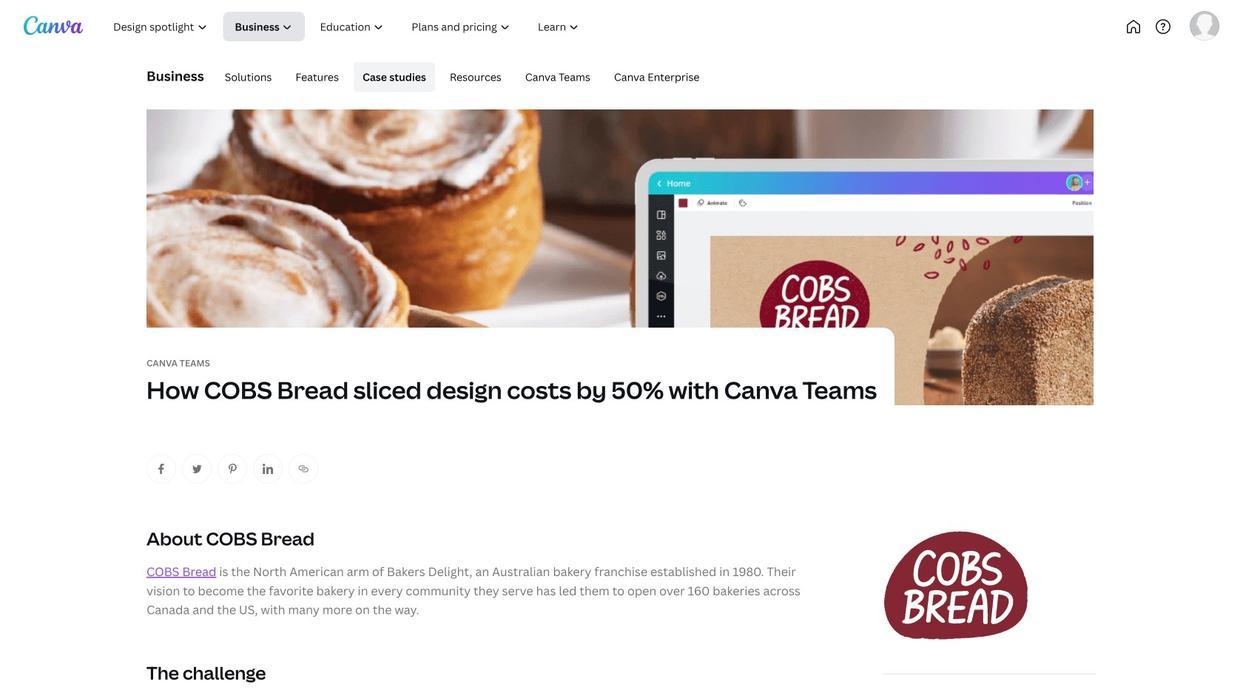 Task type: describe. For each thing, give the bounding box(es) containing it.
top level navigation element
[[101, 12, 642, 41]]



Task type: vqa. For each thing, say whether or not it's contained in the screenshot.
Zoom button
no



Task type: locate. For each thing, give the bounding box(es) containing it.
menu bar
[[210, 62, 709, 92]]



